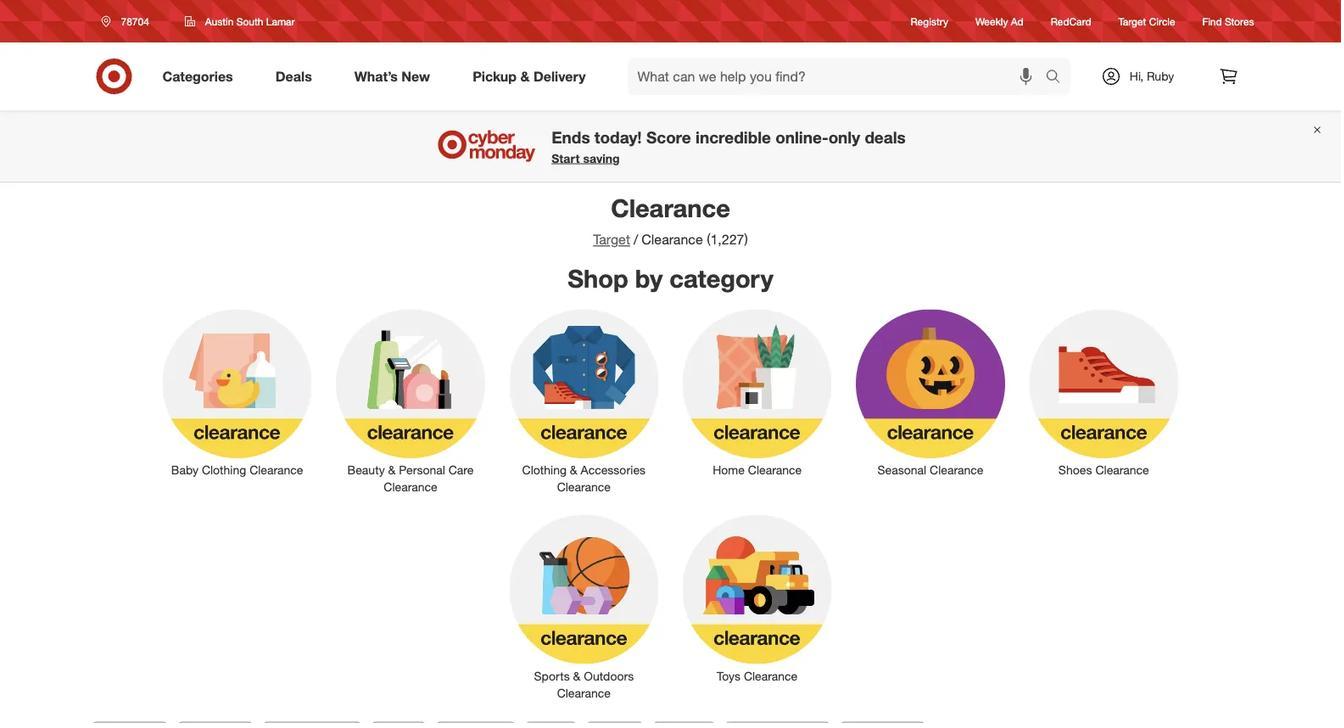 Task type: describe. For each thing, give the bounding box(es) containing it.
home clearance
[[713, 463, 802, 478]]

circle
[[1150, 15, 1176, 28]]

ends today! score incredible online-only deals start saving
[[552, 127, 906, 166]]

clearance inside toys clearance link
[[744, 668, 798, 683]]

0 vertical spatial target
[[1119, 15, 1147, 28]]

sports & outdoors clearance link
[[497, 511, 671, 701]]

clothing inside clothing & accessories clearance
[[522, 463, 567, 478]]

clearance inside home clearance link
[[748, 463, 802, 478]]

baby clothing clearance link
[[151, 306, 324, 479]]

personal
[[399, 463, 445, 478]]

new
[[402, 68, 430, 84]]

home
[[713, 463, 745, 478]]

registry
[[911, 15, 949, 28]]

care
[[449, 463, 474, 478]]

ad
[[1011, 15, 1024, 28]]

& for sports
[[573, 668, 581, 683]]

saving
[[583, 151, 620, 166]]

toys clearance
[[717, 668, 798, 683]]

find stores link
[[1203, 14, 1255, 28]]

target link
[[593, 231, 630, 248]]

search button
[[1038, 58, 1079, 98]]

hi,
[[1130, 69, 1144, 84]]

lamar
[[266, 15, 295, 28]]

sports
[[534, 668, 570, 683]]

78704
[[121, 15, 149, 28]]

toys clearance link
[[671, 511, 844, 684]]

score
[[647, 127, 691, 147]]

online-
[[776, 127, 829, 147]]

find stores
[[1203, 15, 1255, 28]]

clearance target / clearance (1,227)
[[593, 193, 748, 248]]

clearance inside sports & outdoors clearance
[[557, 685, 611, 700]]

search
[[1038, 70, 1079, 86]]

clearance inside seasonal clearance link
[[930, 463, 984, 478]]

& for beauty
[[388, 463, 396, 478]]

shoes clearance link
[[1018, 306, 1191, 479]]

clothing & accessories clearance link
[[497, 306, 671, 496]]

south
[[236, 15, 263, 28]]

weekly ad
[[976, 15, 1024, 28]]

registry link
[[911, 14, 949, 28]]

(1,227)
[[707, 231, 748, 248]]

shoes clearance
[[1059, 463, 1150, 478]]

what's
[[355, 68, 398, 84]]

what's new link
[[340, 58, 452, 95]]

categories link
[[148, 58, 254, 95]]

beauty
[[348, 463, 385, 478]]

ruby
[[1147, 69, 1175, 84]]

beauty & personal care clearance
[[348, 463, 474, 494]]

deals
[[276, 68, 312, 84]]

What can we help you find? suggestions appear below search field
[[628, 58, 1050, 95]]

target inside "clearance target / clearance (1,227)"
[[593, 231, 630, 248]]

austin south lamar
[[205, 15, 295, 28]]

ends
[[552, 127, 590, 147]]

austin
[[205, 15, 234, 28]]



Task type: locate. For each thing, give the bounding box(es) containing it.
& right sports
[[573, 668, 581, 683]]

weekly ad link
[[976, 14, 1024, 28]]

& right beauty
[[388, 463, 396, 478]]

pickup & delivery link
[[458, 58, 607, 95]]

home clearance link
[[671, 306, 844, 479]]

by
[[635, 263, 663, 293]]

1 horizontal spatial target
[[1119, 15, 1147, 28]]

redcard
[[1051, 15, 1092, 28]]

target
[[1119, 15, 1147, 28], [593, 231, 630, 248]]

incredible
[[696, 127, 771, 147]]

baby clothing clearance
[[171, 463, 303, 478]]

seasonal clearance link
[[844, 306, 1018, 479]]

clothing & accessories clearance
[[522, 463, 646, 494]]

accessories
[[581, 463, 646, 478]]

clothing right baby
[[202, 463, 246, 478]]

& for clothing
[[570, 463, 578, 478]]

& inside beauty & personal care clearance
[[388, 463, 396, 478]]

target circle
[[1119, 15, 1176, 28]]

only
[[829, 127, 861, 147]]

1 horizontal spatial clothing
[[522, 463, 567, 478]]

deals
[[865, 127, 906, 147]]

clearance inside beauty & personal care clearance
[[384, 480, 438, 494]]

shop
[[568, 263, 629, 293]]

weekly
[[976, 15, 1009, 28]]

& inside sports & outdoors clearance
[[573, 668, 581, 683]]

hi, ruby
[[1130, 69, 1175, 84]]

& left the accessories
[[570, 463, 578, 478]]

clearance inside baby clothing clearance link
[[250, 463, 303, 478]]

today!
[[595, 127, 642, 147]]

redcard link
[[1051, 14, 1092, 28]]

delivery
[[534, 68, 586, 84]]

cyber monday target deals image
[[435, 126, 538, 166]]

seasonal
[[878, 463, 927, 478]]

clearance
[[611, 193, 730, 223], [642, 231, 703, 248], [250, 463, 303, 478], [748, 463, 802, 478], [930, 463, 984, 478], [1096, 463, 1150, 478], [384, 480, 438, 494], [557, 480, 611, 494], [744, 668, 798, 683], [557, 685, 611, 700]]

1 vertical spatial target
[[593, 231, 630, 248]]

deals link
[[261, 58, 333, 95]]

find
[[1203, 15, 1223, 28]]

seasonal clearance
[[878, 463, 984, 478]]

pickup & delivery
[[473, 68, 586, 84]]

austin south lamar button
[[174, 6, 306, 36]]

sports & outdoors clearance
[[534, 668, 634, 700]]

1 clothing from the left
[[202, 463, 246, 478]]

&
[[521, 68, 530, 84], [388, 463, 396, 478], [570, 463, 578, 478], [573, 668, 581, 683]]

target left '/'
[[593, 231, 630, 248]]

outdoors
[[584, 668, 634, 683]]

clothing
[[202, 463, 246, 478], [522, 463, 567, 478]]

baby
[[171, 463, 199, 478]]

pickup
[[473, 68, 517, 84]]

target left circle
[[1119, 15, 1147, 28]]

& inside clothing & accessories clearance
[[570, 463, 578, 478]]

stores
[[1225, 15, 1255, 28]]

shop by category
[[568, 263, 774, 293]]

clothing left the accessories
[[522, 463, 567, 478]]

0 horizontal spatial clothing
[[202, 463, 246, 478]]

& inside pickup & delivery link
[[521, 68, 530, 84]]

& right pickup
[[521, 68, 530, 84]]

category
[[670, 263, 774, 293]]

/
[[634, 231, 638, 248]]

0 horizontal spatial target
[[593, 231, 630, 248]]

beauty & personal care clearance link
[[324, 306, 497, 496]]

what's new
[[355, 68, 430, 84]]

& for pickup
[[521, 68, 530, 84]]

78704 button
[[90, 6, 167, 36]]

shoes
[[1059, 463, 1093, 478]]

start
[[552, 151, 580, 166]]

toys
[[717, 668, 741, 683]]

target circle link
[[1119, 14, 1176, 28]]

2 clothing from the left
[[522, 463, 567, 478]]

clearance inside clothing & accessories clearance
[[557, 480, 611, 494]]

clearance inside the shoes clearance link
[[1096, 463, 1150, 478]]

categories
[[163, 68, 233, 84]]



Task type: vqa. For each thing, say whether or not it's contained in the screenshot.
Free
no



